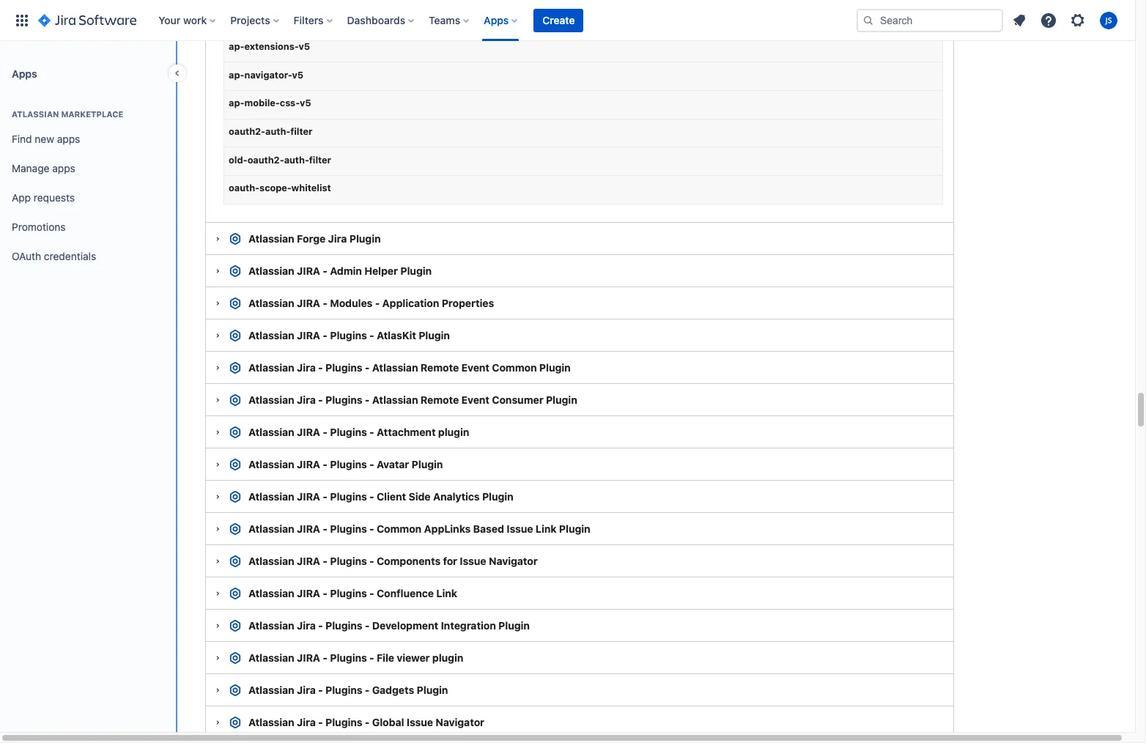 Task type: vqa. For each thing, say whether or not it's contained in the screenshot.
Marketplace apps LINK
no



Task type: describe. For each thing, give the bounding box(es) containing it.
plugins for atlassian jira - plugins - global issue navigator
[[325, 716, 363, 729]]

plugins for atlassian jira - plugins - attachment plugin
[[330, 426, 367, 438]]

0 horizontal spatial issue
[[407, 716, 433, 729]]

avatar
[[377, 458, 409, 471]]

1 horizontal spatial navigator
[[489, 555, 538, 567]]

jira for atlassian jira - plugins - atlassian remote event common plugin
[[297, 361, 316, 374]]

your
[[159, 14, 181, 26]]

old-
[[229, 154, 248, 165]]

atlassian jira - plugins - atlaskit plugin
[[248, 329, 450, 342]]

jira for atlassian jira - plugins - attachment plugin
[[297, 426, 320, 438]]

notifications image
[[1011, 11, 1028, 29]]

properties
[[442, 297, 494, 309]]

atlassian jira - plugins - avatar plugin
[[248, 458, 443, 471]]

atlassian for atlassian jira - plugins - attachment plugin
[[248, 426, 294, 438]]

atlassian for atlassian jira - admin helper plugin
[[248, 265, 294, 277]]

helper
[[365, 265, 398, 277]]

plugins for atlassian jira - plugins - atlassian remote event consumer plugin
[[325, 394, 363, 406]]

your profile and settings image
[[1100, 11, 1118, 29]]

plugins for atlassian jira - plugins - components for issue navigator
[[330, 555, 367, 567]]

atlassian jira - admin helper plugin
[[248, 265, 432, 277]]

ap-extensions-v5
[[229, 41, 310, 52]]

promotions link
[[6, 213, 170, 242]]

applinks
[[424, 523, 471, 535]]

client
[[377, 490, 406, 503]]

old-oauth2-auth-filter
[[229, 154, 331, 165]]

search image
[[863, 14, 874, 26]]

1 horizontal spatial link
[[536, 523, 557, 535]]

marketplace
[[61, 109, 123, 119]]

atlassian for atlassian jira - plugins - confluence link
[[248, 587, 294, 600]]

atlassian forge jira plugin
[[248, 232, 381, 245]]

atlassian marketplace group
[[6, 94, 170, 276]]

jira for atlassian jira - plugins - atlassian remote event consumer plugin
[[297, 394, 316, 406]]

requests
[[34, 191, 75, 203]]

manage apps link
[[6, 154, 170, 183]]

find new apps link
[[6, 125, 170, 154]]

work
[[183, 14, 207, 26]]

css-
[[280, 98, 300, 109]]

1 vertical spatial oauth2-
[[247, 154, 284, 165]]

development
[[372, 619, 438, 632]]

extensions-
[[245, 41, 299, 52]]

atlassian for atlassian jira - plugins - gadgets plugin
[[248, 684, 294, 696]]

find
[[12, 132, 32, 145]]

jira for atlassian jira - modules - application properties
[[297, 297, 320, 309]]

atlaskit
[[377, 329, 416, 342]]

your work button
[[154, 8, 222, 32]]

app
[[12, 191, 31, 203]]

for
[[443, 555, 457, 567]]

jira for atlassian jira - plugins - development integration plugin
[[297, 619, 316, 632]]

oauth credentials
[[12, 250, 96, 262]]

1 vertical spatial plugin
[[432, 652, 463, 664]]

atlassian jira - modules - application properties
[[248, 297, 494, 309]]

ap-core-v5
[[229, 13, 281, 24]]

core-
[[245, 13, 269, 24]]

atlassian for atlassian jira - plugins - development integration plugin
[[248, 619, 294, 632]]

mobile-
[[245, 98, 280, 109]]

based
[[473, 523, 504, 535]]

analytics
[[433, 490, 480, 503]]

whitelist
[[291, 183, 331, 194]]

projects
[[230, 14, 270, 26]]

plugins for atlassian jira - plugins - gadgets plugin
[[325, 684, 363, 696]]

atlassian for atlassian jira - modules - application properties
[[248, 297, 294, 309]]

plugins for atlassian jira - plugins - atlassian remote event common plugin
[[325, 361, 363, 374]]

oauth-
[[229, 183, 260, 194]]

plugins for atlassian jira - plugins - confluence link
[[330, 587, 367, 600]]

v5 for core-
[[269, 13, 281, 24]]

settings image
[[1069, 11, 1087, 29]]

plugins for atlassian jira - plugins - file viewer plugin
[[330, 652, 367, 664]]

1 horizontal spatial common
[[492, 361, 537, 374]]

application
[[382, 297, 439, 309]]

remote for common
[[421, 361, 459, 374]]

filters button
[[289, 8, 338, 32]]

atlassian jira - plugins - development integration plugin
[[248, 619, 530, 632]]

1 vertical spatial filter
[[309, 154, 331, 165]]

create
[[543, 14, 575, 26]]

filters
[[294, 14, 324, 26]]

jira for atlassian jira - plugins - avatar plugin
[[297, 458, 320, 471]]

appswitcher icon image
[[13, 11, 31, 29]]

manage apps
[[12, 162, 75, 174]]

ap- for core-
[[229, 13, 245, 24]]

atlassian jira - plugins - atlassian remote event consumer plugin
[[248, 394, 577, 406]]

jira for atlassian jira - plugins - gadgets plugin
[[297, 684, 316, 696]]

banner containing your work
[[0, 0, 1135, 41]]

credentials
[[44, 250, 96, 262]]

dashboards button
[[343, 8, 420, 32]]

atlassian for atlassian jira - plugins - atlassian remote event consumer plugin
[[248, 394, 294, 406]]

apps button
[[480, 8, 524, 32]]

help image
[[1040, 11, 1058, 29]]

jira for atlassian jira - plugins - atlaskit plugin
[[297, 329, 320, 342]]

teams
[[429, 14, 460, 26]]

modules
[[330, 297, 373, 309]]



Task type: locate. For each thing, give the bounding box(es) containing it.
link down for
[[436, 587, 457, 600]]

10 jira from the top
[[297, 652, 320, 664]]

plugins down the atlassian jira - plugins - gadgets plugin
[[325, 716, 363, 729]]

6 jira from the top
[[297, 490, 320, 503]]

banner
[[0, 0, 1135, 41]]

1 horizontal spatial issue
[[460, 555, 486, 567]]

ap-mobile-css-v5
[[229, 98, 311, 109]]

app requests link
[[6, 183, 170, 213]]

v5 up "css-"
[[292, 69, 304, 80]]

ap- down 'projects'
[[229, 41, 245, 52]]

4 jira from the top
[[297, 426, 320, 438]]

2 vertical spatial issue
[[407, 716, 433, 729]]

common up consumer
[[492, 361, 537, 374]]

jira right forge
[[328, 232, 347, 245]]

plugin
[[438, 426, 469, 438], [432, 652, 463, 664]]

1 vertical spatial apps
[[12, 67, 37, 80]]

create button
[[534, 8, 584, 32]]

0 vertical spatial common
[[492, 361, 537, 374]]

1 ap- from the top
[[229, 13, 245, 24]]

teams button
[[425, 8, 475, 32]]

atlassian jira - plugins - file viewer plugin
[[248, 652, 463, 664]]

filter down "css-"
[[290, 126, 313, 137]]

issue right for
[[460, 555, 486, 567]]

0 vertical spatial remote
[[421, 361, 459, 374]]

jira for atlassian jira - plugins - components for issue navigator
[[297, 555, 320, 567]]

0 vertical spatial oauth2-
[[229, 126, 265, 137]]

file
[[377, 652, 394, 664]]

9 jira from the top
[[297, 587, 320, 600]]

plugins for atlassian jira - plugins - avatar plugin
[[330, 458, 367, 471]]

v5 for extensions-
[[299, 41, 310, 52]]

filter up whitelist
[[309, 154, 331, 165]]

jira for atlassian jira - plugins - common applinks based issue link plugin
[[297, 523, 320, 535]]

1 jira from the top
[[297, 265, 320, 277]]

0 vertical spatial plugin
[[438, 426, 469, 438]]

auth- up old-oauth2-auth-filter at top
[[265, 126, 290, 137]]

remote down atlassian jira - plugins - atlassian remote event common plugin
[[421, 394, 459, 406]]

admin
[[330, 265, 362, 277]]

0 vertical spatial apps
[[484, 14, 509, 26]]

1 vertical spatial apps
[[52, 162, 75, 174]]

filter
[[290, 126, 313, 137], [309, 154, 331, 165]]

gadgets
[[372, 684, 414, 696]]

jira
[[297, 265, 320, 277], [297, 297, 320, 309], [297, 329, 320, 342], [297, 426, 320, 438], [297, 458, 320, 471], [297, 490, 320, 503], [297, 523, 320, 535], [297, 555, 320, 567], [297, 587, 320, 600], [297, 652, 320, 664]]

2 ap- from the top
[[229, 41, 245, 52]]

oauth
[[12, 250, 41, 262]]

1 vertical spatial event
[[462, 394, 490, 406]]

navigator right global
[[436, 716, 485, 729]]

atlassian jira - plugins - confluence link
[[248, 587, 457, 600]]

issue
[[507, 523, 533, 535], [460, 555, 486, 567], [407, 716, 433, 729]]

event for common
[[462, 361, 490, 374]]

jira down atlassian jira - plugins - file viewer plugin at left
[[297, 684, 316, 696]]

issue right based
[[507, 523, 533, 535]]

jira up atlassian jira - plugins - attachment plugin
[[297, 394, 316, 406]]

atlassian jira - plugins - gadgets plugin
[[248, 684, 448, 696]]

jira for atlassian jira - plugins - file viewer plugin
[[297, 652, 320, 664]]

0 vertical spatial event
[[462, 361, 490, 374]]

consumer
[[492, 394, 544, 406]]

0 vertical spatial navigator
[[489, 555, 538, 567]]

plugins up the atlassian jira - plugins - avatar plugin on the bottom left
[[330, 426, 367, 438]]

dashboards
[[347, 14, 405, 26]]

oauth2- up old-
[[229, 126, 265, 137]]

plugins for atlassian jira - plugins - atlaskit plugin
[[330, 329, 367, 342]]

issue right global
[[407, 716, 433, 729]]

atlassian for atlassian jira - plugins - components for issue navigator
[[248, 555, 294, 567]]

atlassian for atlassian jira - plugins - atlaskit plugin
[[248, 329, 294, 342]]

plugins down the atlassian jira - plugins - avatar plugin on the bottom left
[[330, 490, 367, 503]]

auth-
[[265, 126, 290, 137], [284, 154, 309, 165]]

plugins down atlassian jira - plugins - atlaskit plugin
[[325, 361, 363, 374]]

promotions
[[12, 220, 66, 233]]

oauth2- down oauth2-auth-filter
[[247, 154, 284, 165]]

global
[[372, 716, 404, 729]]

1 vertical spatial issue
[[460, 555, 486, 567]]

ap- for mobile-
[[229, 98, 245, 109]]

0 horizontal spatial navigator
[[436, 716, 485, 729]]

find new apps
[[12, 132, 80, 145]]

1 vertical spatial common
[[377, 523, 422, 535]]

common
[[492, 361, 537, 374], [377, 523, 422, 535]]

v5 down filters
[[299, 41, 310, 52]]

8 jira from the top
[[297, 555, 320, 567]]

atlassian jira - plugins - atlassian remote event common plugin
[[248, 361, 571, 374]]

event
[[462, 361, 490, 374], [462, 394, 490, 406]]

atlassian jira - plugins - attachment plugin
[[248, 426, 469, 438]]

atlassian for atlassian jira - plugins - file viewer plugin
[[248, 652, 294, 664]]

components
[[377, 555, 441, 567]]

v5 right "mobile-"
[[300, 98, 311, 109]]

0 vertical spatial auth-
[[265, 126, 290, 137]]

plugins up the atlassian jira - plugins - gadgets plugin
[[330, 652, 367, 664]]

auth- up whitelist
[[284, 154, 309, 165]]

jira
[[328, 232, 347, 245], [297, 361, 316, 374], [297, 394, 316, 406], [297, 619, 316, 632], [297, 684, 316, 696], [297, 716, 316, 729]]

v5 for navigator-
[[292, 69, 304, 80]]

jira down atlassian jira - plugins - atlaskit plugin
[[297, 361, 316, 374]]

jira for atlassian jira - admin helper plugin
[[297, 265, 320, 277]]

plugins up atlassian jira - plugins - development integration plugin
[[330, 587, 367, 600]]

plugin right viewer
[[432, 652, 463, 664]]

navigator
[[489, 555, 538, 567], [436, 716, 485, 729]]

ap- for extensions-
[[229, 41, 245, 52]]

projects button
[[226, 8, 285, 32]]

1 remote from the top
[[421, 361, 459, 374]]

7 jira from the top
[[297, 523, 320, 535]]

plugins for atlassian jira - plugins - development integration plugin
[[325, 619, 363, 632]]

4 ap- from the top
[[229, 98, 245, 109]]

0 horizontal spatial apps
[[12, 67, 37, 80]]

plugins for atlassian jira - plugins - common applinks based issue link plugin
[[330, 523, 367, 535]]

3 ap- from the top
[[229, 69, 245, 80]]

navigator down based
[[489, 555, 538, 567]]

ap- for navigator-
[[229, 69, 245, 80]]

atlassian jira - plugins - global issue navigator
[[248, 716, 485, 729]]

-
[[323, 265, 328, 277], [323, 297, 328, 309], [375, 297, 380, 309], [323, 329, 328, 342], [370, 329, 374, 342], [318, 361, 323, 374], [365, 361, 370, 374], [318, 394, 323, 406], [365, 394, 370, 406], [323, 426, 328, 438], [370, 426, 374, 438], [323, 458, 328, 471], [370, 458, 374, 471], [323, 490, 328, 503], [370, 490, 374, 503], [323, 523, 328, 535], [370, 523, 374, 535], [323, 555, 328, 567], [370, 555, 374, 567], [323, 587, 328, 600], [370, 587, 374, 600], [318, 619, 323, 632], [365, 619, 370, 632], [323, 652, 328, 664], [370, 652, 374, 664], [318, 684, 323, 696], [365, 684, 370, 696], [318, 716, 323, 729], [365, 716, 370, 729]]

atlassian jira - plugins - client side analytics plugin
[[248, 490, 514, 503]]

1 horizontal spatial apps
[[484, 14, 509, 26]]

viewer
[[397, 652, 430, 664]]

plugin right attachment in the left bottom of the page
[[438, 426, 469, 438]]

navigator-
[[245, 69, 292, 80]]

forge
[[297, 232, 326, 245]]

common up atlassian jira - plugins - components for issue navigator
[[377, 523, 422, 535]]

plugins down atlassian jira - plugins - file viewer plugin at left
[[325, 684, 363, 696]]

1 vertical spatial link
[[436, 587, 457, 600]]

0 vertical spatial filter
[[290, 126, 313, 137]]

apps
[[484, 14, 509, 26], [12, 67, 37, 80]]

apps inside "popup button"
[[484, 14, 509, 26]]

atlassian for atlassian jira - plugins - atlassian remote event common plugin
[[248, 361, 294, 374]]

ap- up "mobile-"
[[229, 69, 245, 80]]

plugins down atlassian jira - plugins - client side analytics plugin
[[330, 523, 367, 535]]

event down properties
[[462, 361, 490, 374]]

atlassian for atlassian jira - plugins - global issue navigator
[[248, 716, 294, 729]]

2 horizontal spatial issue
[[507, 523, 533, 535]]

remote
[[421, 361, 459, 374], [421, 394, 459, 406]]

atlassian jira - plugins - common applinks based issue link plugin
[[248, 523, 591, 535]]

new
[[35, 132, 54, 145]]

atlassian inside group
[[12, 109, 59, 119]]

apps
[[57, 132, 80, 145], [52, 162, 75, 174]]

integration
[[441, 619, 496, 632]]

primary element
[[9, 0, 857, 41]]

ap- down ap-navigator-v5
[[229, 98, 245, 109]]

1 vertical spatial auth-
[[284, 154, 309, 165]]

app requests
[[12, 191, 75, 203]]

Search field
[[857, 8, 1003, 32]]

2 event from the top
[[462, 394, 490, 406]]

atlassian for atlassian jira - plugins - avatar plugin
[[248, 458, 294, 471]]

confluence
[[377, 587, 434, 600]]

0 vertical spatial issue
[[507, 523, 533, 535]]

remote up atlassian jira - plugins - atlassian remote event consumer plugin
[[421, 361, 459, 374]]

jira for atlassian jira - plugins - confluence link
[[297, 587, 320, 600]]

manage
[[12, 162, 49, 174]]

atlassian for atlassian jira - plugins - client side analytics plugin
[[248, 490, 294, 503]]

apps right new
[[57, 132, 80, 145]]

0 vertical spatial apps
[[57, 132, 80, 145]]

jira down 'atlassian jira - plugins - confluence link'
[[297, 619, 316, 632]]

plugins up atlassian jira - plugins - attachment plugin
[[325, 394, 363, 406]]

atlassian for atlassian forge jira plugin
[[248, 232, 294, 245]]

ap- right work at the left
[[229, 13, 245, 24]]

ap-navigator-v5
[[229, 69, 304, 80]]

remote for consumer
[[421, 394, 459, 406]]

apps right 'teams' dropdown button
[[484, 14, 509, 26]]

0 vertical spatial link
[[536, 523, 557, 535]]

atlassian jira - plugins - components for issue navigator
[[248, 555, 538, 567]]

your work
[[159, 14, 207, 26]]

1 vertical spatial navigator
[[436, 716, 485, 729]]

1 vertical spatial remote
[[421, 394, 459, 406]]

atlassian for atlassian jira - plugins - common applinks based issue link plugin
[[248, 523, 294, 535]]

0 horizontal spatial common
[[377, 523, 422, 535]]

scope-
[[260, 183, 291, 194]]

oauth2-auth-filter
[[229, 126, 313, 137]]

ap-
[[229, 13, 245, 24], [229, 41, 245, 52], [229, 69, 245, 80], [229, 98, 245, 109]]

plugins down atlassian jira - plugins - attachment plugin
[[330, 458, 367, 471]]

oauth2-
[[229, 126, 265, 137], [247, 154, 284, 165]]

v5 up extensions-
[[269, 13, 281, 24]]

plugins down 'atlassian jira - plugins - confluence link'
[[325, 619, 363, 632]]

jira down the atlassian jira - plugins - gadgets plugin
[[297, 716, 316, 729]]

plugins up 'atlassian jira - plugins - confluence link'
[[330, 555, 367, 567]]

2 jira from the top
[[297, 297, 320, 309]]

link right based
[[536, 523, 557, 535]]

0 horizontal spatial link
[[436, 587, 457, 600]]

2 remote from the top
[[421, 394, 459, 406]]

atlassian marketplace
[[12, 109, 123, 119]]

3 jira from the top
[[297, 329, 320, 342]]

attachment
[[377, 426, 436, 438]]

apps down appswitcher icon
[[12, 67, 37, 80]]

plugins for atlassian jira - plugins - client side analytics plugin
[[330, 490, 367, 503]]

jira software image
[[38, 11, 137, 29], [38, 11, 137, 29]]

jira for atlassian jira - plugins - client side analytics plugin
[[297, 490, 320, 503]]

atlassian for atlassian marketplace
[[12, 109, 59, 119]]

5 jira from the top
[[297, 458, 320, 471]]

1 event from the top
[[462, 361, 490, 374]]

plugins down modules
[[330, 329, 367, 342]]

jira for atlassian jira - plugins - global issue navigator
[[297, 716, 316, 729]]

oauth-scope-whitelist
[[229, 183, 331, 194]]

apps up requests
[[52, 162, 75, 174]]

event left consumer
[[462, 394, 490, 406]]

event for consumer
[[462, 394, 490, 406]]

plugin
[[349, 232, 381, 245], [400, 265, 432, 277], [419, 329, 450, 342], [539, 361, 571, 374], [546, 394, 577, 406], [412, 458, 443, 471], [482, 490, 514, 503], [559, 523, 591, 535], [499, 619, 530, 632], [417, 684, 448, 696]]

side
[[409, 490, 431, 503]]

oauth credentials link
[[6, 242, 170, 271]]

v5
[[269, 13, 281, 24], [299, 41, 310, 52], [292, 69, 304, 80], [300, 98, 311, 109]]

link
[[536, 523, 557, 535], [436, 587, 457, 600]]



